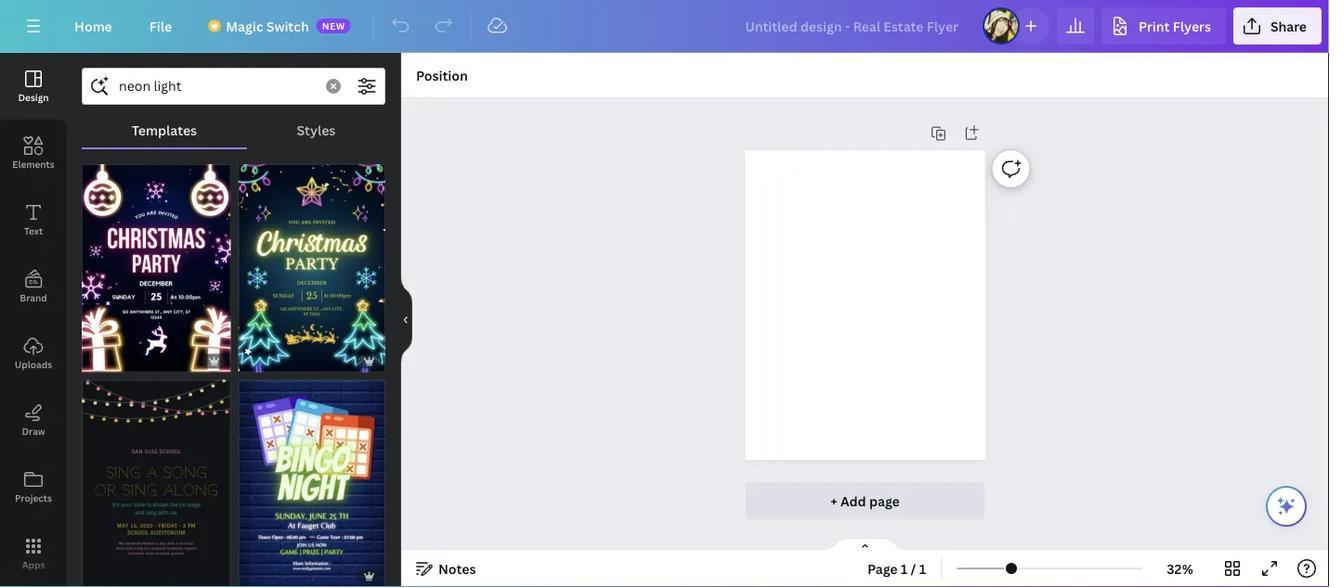 Task type: locate. For each thing, give the bounding box(es) containing it.
Use 5+ words to describe... search field
[[119, 69, 315, 104]]

position
[[416, 66, 468, 84]]

file button
[[134, 7, 187, 45]]

brand
[[20, 292, 47, 304]]

print flyers
[[1139, 17, 1211, 35]]

purple neon minimalist bingo night flyer group
[[238, 369, 385, 588]]

home
[[74, 17, 112, 35]]

projects
[[15, 492, 52, 505]]

1 left the /
[[901, 561, 908, 578]]

0 horizontal spatial 1
[[901, 561, 908, 578]]

magic
[[226, 17, 263, 35]]

elements
[[12, 158, 55, 170]]

new
[[322, 20, 345, 32]]

uploads button
[[0, 320, 67, 387]]

print flyers button
[[1102, 7, 1226, 45]]

styles
[[297, 121, 336, 139]]

Design title text field
[[730, 7, 975, 45]]

templates button
[[82, 112, 247, 148]]

apps
[[22, 559, 45, 572]]

1 right the /
[[919, 561, 926, 578]]

notes button
[[409, 554, 483, 584]]

draw button
[[0, 387, 67, 454]]

side panel tab list
[[0, 53, 67, 588]]

add
[[840, 493, 866, 510]]

black and green neon christmas party flyer image
[[238, 164, 385, 373]]

hide image
[[400, 276, 412, 365]]

brand button
[[0, 254, 67, 320]]

text button
[[0, 187, 67, 254]]

black and green neon christmas party flyer group
[[238, 153, 385, 373]]

1 horizontal spatial 1
[[919, 561, 926, 578]]

templates
[[132, 121, 197, 139]]

notes
[[438, 561, 476, 578]]

1
[[901, 561, 908, 578], [919, 561, 926, 578]]

share
[[1270, 17, 1307, 35]]

32%
[[1167, 561, 1193, 578]]



Task type: describe. For each thing, give the bounding box(es) containing it.
page 1 / 1
[[868, 561, 926, 578]]

purple neon minimalist bingo night flyer image
[[238, 380, 385, 588]]

print
[[1139, 17, 1170, 35]]

home link
[[59, 7, 127, 45]]

styles button
[[247, 112, 385, 148]]

projects button
[[0, 454, 67, 521]]

flyers
[[1173, 17, 1211, 35]]

position button
[[409, 60, 475, 90]]

/
[[911, 561, 916, 578]]

blue neon christmas party flyer group
[[82, 153, 231, 373]]

neon and black kindergarten sing along flyer group
[[82, 369, 231, 588]]

switch
[[266, 17, 309, 35]]

page
[[869, 493, 900, 510]]

main menu bar
[[0, 0, 1329, 53]]

+ add page button
[[745, 483, 985, 520]]

32% button
[[1150, 554, 1210, 584]]

uploads
[[15, 359, 52, 371]]

show pages image
[[821, 538, 910, 553]]

canva assistant image
[[1275, 496, 1298, 518]]

+ add page
[[831, 493, 900, 510]]

2 1 from the left
[[919, 561, 926, 578]]

1 1 from the left
[[901, 561, 908, 578]]

design button
[[0, 53, 67, 120]]

apps button
[[0, 521, 67, 588]]

draw
[[22, 425, 45, 438]]

share button
[[1233, 7, 1322, 45]]

elements button
[[0, 120, 67, 187]]

magic switch
[[226, 17, 309, 35]]

design
[[18, 91, 49, 104]]

blue neon christmas party flyer image
[[82, 164, 231, 373]]

+
[[831, 493, 837, 510]]

file
[[149, 17, 172, 35]]

text
[[24, 225, 43, 237]]

page
[[868, 561, 898, 578]]



Task type: vqa. For each thing, say whether or not it's contained in the screenshot.
group
no



